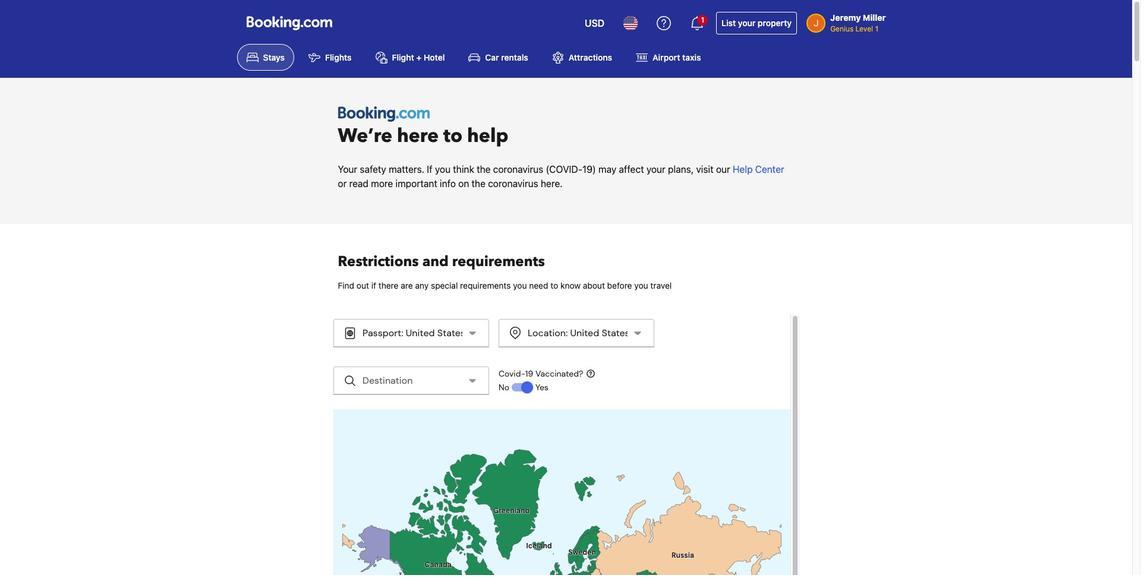 Task type: describe. For each thing, give the bounding box(es) containing it.
1 horizontal spatial you
[[513, 280, 527, 290]]

and
[[422, 252, 449, 271]]

find
[[338, 280, 354, 290]]

level
[[856, 24, 873, 33]]

help
[[467, 123, 508, 149]]

0 vertical spatial coronavirus
[[493, 164, 543, 174]]

airport taxis
[[653, 52, 701, 63]]

need
[[529, 280, 548, 290]]

1 vertical spatial coronavirus
[[488, 178, 538, 189]]

jeremy
[[830, 12, 861, 23]]

rentals
[[501, 52, 528, 63]]

affect
[[619, 164, 644, 174]]

important
[[396, 178, 437, 189]]

think
[[453, 164, 474, 174]]

matters.
[[389, 164, 424, 174]]

if
[[371, 280, 376, 290]]

our
[[716, 164, 730, 174]]

help center link
[[733, 164, 784, 174]]

stays link
[[237, 44, 294, 71]]

find out if there are any special requirements you need to know about before you travel
[[338, 280, 672, 290]]

travel
[[650, 280, 672, 290]]

or
[[338, 178, 347, 189]]

(covid-
[[546, 164, 582, 174]]

1 inside button
[[701, 15, 704, 24]]

flights link
[[299, 44, 361, 71]]

miller
[[863, 12, 886, 23]]

0 vertical spatial requirements
[[452, 252, 545, 271]]

genius
[[830, 24, 854, 33]]

we're
[[338, 123, 392, 149]]

your safety matters. if you think the coronavirus (covid-19) may affect your plans, visit our help center or read more important info on the coronavirus here.
[[338, 164, 784, 189]]

1 inside jeremy miller genius level 1
[[875, 24, 878, 33]]

there
[[378, 280, 399, 290]]

safety
[[360, 164, 386, 174]]

help
[[733, 164, 753, 174]]

your
[[338, 164, 357, 174]]

know
[[560, 280, 581, 290]]

special
[[431, 280, 458, 290]]

before
[[607, 280, 632, 290]]

restrictions and requirements
[[338, 252, 545, 271]]

taxis
[[682, 52, 701, 63]]

1 horizontal spatial your
[[738, 18, 756, 28]]

booking.com logo image
[[338, 107, 429, 122]]

+
[[416, 52, 422, 63]]

may
[[599, 164, 616, 174]]

0 vertical spatial to
[[443, 123, 462, 149]]

here
[[397, 123, 439, 149]]



Task type: locate. For each thing, give the bounding box(es) containing it.
1 horizontal spatial to
[[551, 280, 558, 290]]

your inside 'your safety matters. if you think the coronavirus (covid-19) may affect your plans, visit our help center or read more important info on the coronavirus here.'
[[647, 164, 666, 174]]

usd button
[[578, 9, 612, 37]]

flights
[[325, 52, 352, 63]]

hotel
[[424, 52, 445, 63]]

flight
[[392, 52, 414, 63]]

stays
[[263, 52, 285, 63]]

to left help
[[443, 123, 462, 149]]

car rentals
[[485, 52, 528, 63]]

airport taxis link
[[626, 44, 710, 71]]

requirements up find out if there are any special requirements you need to know about before you travel
[[452, 252, 545, 271]]

you
[[435, 164, 451, 174], [513, 280, 527, 290], [634, 280, 648, 290]]

1 vertical spatial to
[[551, 280, 558, 290]]

2 horizontal spatial you
[[634, 280, 648, 290]]

flight + hotel link
[[366, 44, 454, 71]]

the right think
[[477, 164, 491, 174]]

more
[[371, 178, 393, 189]]

1 button
[[683, 9, 712, 37]]

1 vertical spatial your
[[647, 164, 666, 174]]

you left travel
[[634, 280, 648, 290]]

to right need
[[551, 280, 558, 290]]

0 horizontal spatial your
[[647, 164, 666, 174]]

jeremy miller genius level 1
[[830, 12, 886, 33]]

any
[[415, 280, 429, 290]]

1 down miller
[[875, 24, 878, 33]]

your right list
[[738, 18, 756, 28]]

coronavirus left the here.
[[488, 178, 538, 189]]

usd
[[585, 18, 605, 29]]

restrictions
[[338, 252, 419, 271]]

booking.com online hotel reservations image
[[246, 16, 332, 30]]

airport
[[653, 52, 680, 63]]

19)
[[582, 164, 596, 174]]

the
[[477, 164, 491, 174], [472, 178, 486, 189]]

attractions
[[569, 52, 612, 63]]

list your property
[[722, 18, 792, 28]]

requirements right special on the left of the page
[[460, 280, 511, 290]]

here.
[[541, 178, 563, 189]]

1
[[701, 15, 704, 24], [875, 24, 878, 33]]

center
[[755, 164, 784, 174]]

0 horizontal spatial 1
[[701, 15, 704, 24]]

if
[[427, 164, 432, 174]]

1 horizontal spatial 1
[[875, 24, 878, 33]]

coronavirus up the here.
[[493, 164, 543, 174]]

are
[[401, 280, 413, 290]]

1 vertical spatial requirements
[[460, 280, 511, 290]]

0 vertical spatial the
[[477, 164, 491, 174]]

flight + hotel
[[392, 52, 445, 63]]

you right if
[[435, 164, 451, 174]]

car
[[485, 52, 499, 63]]

visit
[[696, 164, 714, 174]]

you left need
[[513, 280, 527, 290]]

you inside 'your safety matters. if you think the coronavirus (covid-19) may affect your plans, visit our help center or read more important info on the coronavirus here.'
[[435, 164, 451, 174]]

0 horizontal spatial to
[[443, 123, 462, 149]]

requirements
[[452, 252, 545, 271], [460, 280, 511, 290]]

car rentals link
[[459, 44, 538, 71]]

list your property link
[[716, 12, 797, 34]]

coronavirus
[[493, 164, 543, 174], [488, 178, 538, 189]]

info
[[440, 178, 456, 189]]

property
[[758, 18, 792, 28]]

list
[[722, 18, 736, 28]]

out
[[357, 280, 369, 290]]

to
[[443, 123, 462, 149], [551, 280, 558, 290]]

1 left list
[[701, 15, 704, 24]]

0 horizontal spatial you
[[435, 164, 451, 174]]

the right on
[[472, 178, 486, 189]]

read
[[349, 178, 369, 189]]

1 vertical spatial the
[[472, 178, 486, 189]]

0 vertical spatial your
[[738, 18, 756, 28]]

attractions link
[[543, 44, 622, 71]]

we're here to help
[[338, 123, 508, 149]]

your
[[738, 18, 756, 28], [647, 164, 666, 174]]

your right affect
[[647, 164, 666, 174]]

plans,
[[668, 164, 694, 174]]

on
[[458, 178, 469, 189]]

about
[[583, 280, 605, 290]]



Task type: vqa. For each thing, say whether or not it's contained in the screenshot.
first Coffee from the bottom
no



